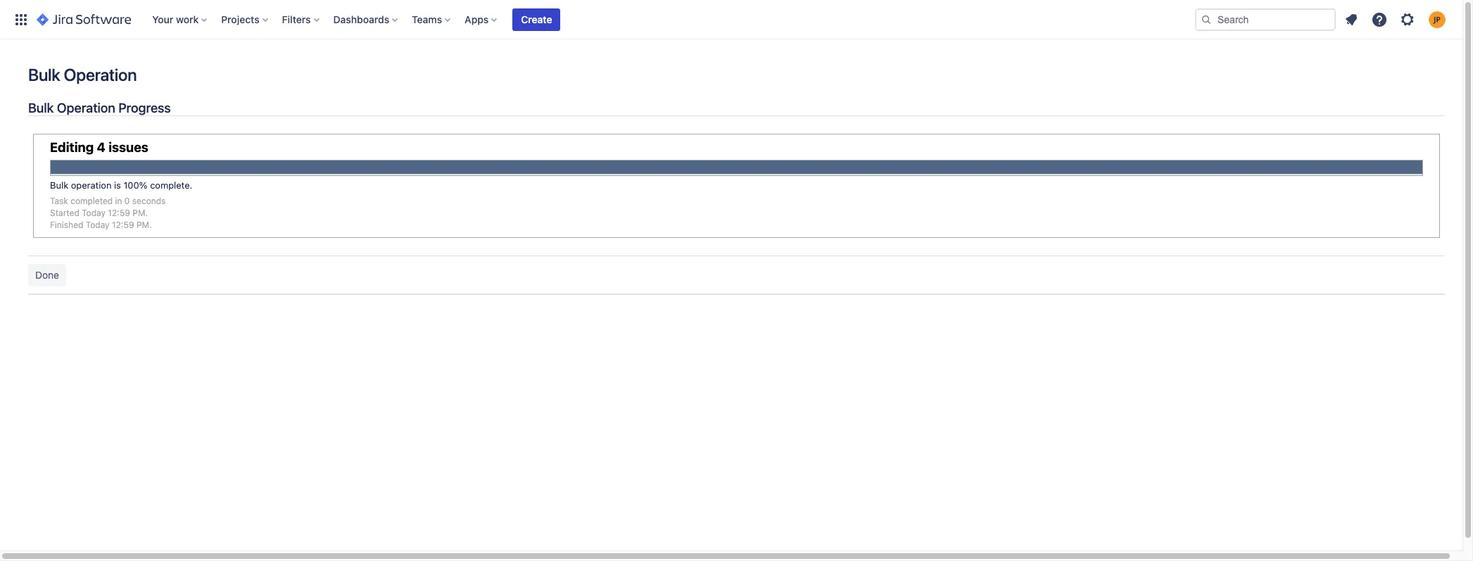 Task type: describe. For each thing, give the bounding box(es) containing it.
0 vertical spatial today
[[82, 208, 106, 218]]

0 vertical spatial pm.
[[133, 208, 148, 218]]

dashboards button
[[329, 8, 404, 31]]

1 vertical spatial today
[[86, 220, 110, 230]]

bulk operation progress
[[28, 100, 171, 115]]

started
[[50, 208, 79, 218]]

issues
[[109, 140, 148, 155]]

0
[[125, 195, 130, 206]]

100%
[[124, 180, 148, 191]]

bulk for bulk operation progress
[[28, 100, 54, 115]]

complete.
[[150, 180, 192, 191]]

appswitcher icon image
[[13, 11, 30, 28]]

Search field
[[1196, 8, 1336, 31]]

operation for bulk operation
[[64, 65, 137, 84]]

projects button
[[217, 8, 274, 31]]

editing 4 issues
[[50, 140, 148, 155]]

banner containing your work
[[0, 0, 1463, 39]]

filters
[[282, 13, 311, 25]]

operation for bulk operation progress
[[57, 100, 115, 115]]

finished
[[50, 220, 83, 230]]

bulk inside bulk operation is 100% complete. task completed in 0 seconds started today 12:59 pm. finished today 12:59 pm.
[[50, 180, 68, 191]]

your work button
[[148, 8, 213, 31]]



Task type: locate. For each thing, give the bounding box(es) containing it.
seconds
[[132, 195, 166, 206]]

bulk
[[28, 65, 60, 84], [28, 100, 54, 115], [50, 180, 68, 191]]

12:59 down 0
[[112, 220, 134, 230]]

primary element
[[8, 0, 1196, 39]]

settings image
[[1400, 11, 1417, 28]]

banner
[[0, 0, 1463, 39]]

bulk operation
[[28, 65, 137, 84]]

your work
[[152, 13, 199, 25]]

4
[[97, 140, 106, 155]]

12:59 down the in
[[108, 208, 130, 218]]

apps
[[465, 13, 489, 25]]

search image
[[1201, 14, 1212, 25]]

jira software image
[[37, 11, 131, 28], [37, 11, 131, 28]]

bulk for bulk operation
[[28, 65, 60, 84]]

pm.
[[133, 208, 148, 218], [137, 220, 152, 230]]

in
[[115, 195, 122, 206]]

bulk up the task
[[50, 180, 68, 191]]

dashboards
[[333, 13, 389, 25]]

operation
[[71, 180, 112, 191]]

notifications image
[[1343, 11, 1360, 28]]

2 vertical spatial bulk
[[50, 180, 68, 191]]

projects
[[221, 13, 260, 25]]

editing
[[50, 140, 94, 155]]

your profile and settings image
[[1429, 11, 1446, 28]]

bulk up editing
[[28, 100, 54, 115]]

work
[[176, 13, 199, 25]]

progress
[[118, 100, 171, 115]]

bulk down appswitcher icon
[[28, 65, 60, 84]]

teams button
[[408, 8, 456, 31]]

create button
[[513, 8, 561, 31]]

1 vertical spatial pm.
[[137, 220, 152, 230]]

completed
[[71, 195, 113, 206]]

operation up bulk operation progress
[[64, 65, 137, 84]]

operation down bulk operation
[[57, 100, 115, 115]]

1 vertical spatial 12:59
[[112, 220, 134, 230]]

0 vertical spatial operation
[[64, 65, 137, 84]]

12:59
[[108, 208, 130, 218], [112, 220, 134, 230]]

task
[[50, 195, 68, 206]]

is
[[114, 180, 121, 191]]

0 vertical spatial bulk
[[28, 65, 60, 84]]

help image
[[1372, 11, 1388, 28]]

bulk operation is 100% complete. task completed in 0 seconds started today 12:59 pm. finished today 12:59 pm.
[[50, 180, 192, 230]]

operation
[[64, 65, 137, 84], [57, 100, 115, 115]]

None submit
[[28, 264, 66, 287]]

teams
[[412, 13, 442, 25]]

your
[[152, 13, 173, 25]]

apps button
[[461, 8, 503, 31]]

1 vertical spatial bulk
[[28, 100, 54, 115]]

today
[[82, 208, 106, 218], [86, 220, 110, 230]]

filters button
[[278, 8, 325, 31]]

0 vertical spatial 12:59
[[108, 208, 130, 218]]

1 vertical spatial operation
[[57, 100, 115, 115]]

create
[[521, 13, 552, 25]]



Task type: vqa. For each thing, say whether or not it's contained in the screenshot.
"Started"
yes



